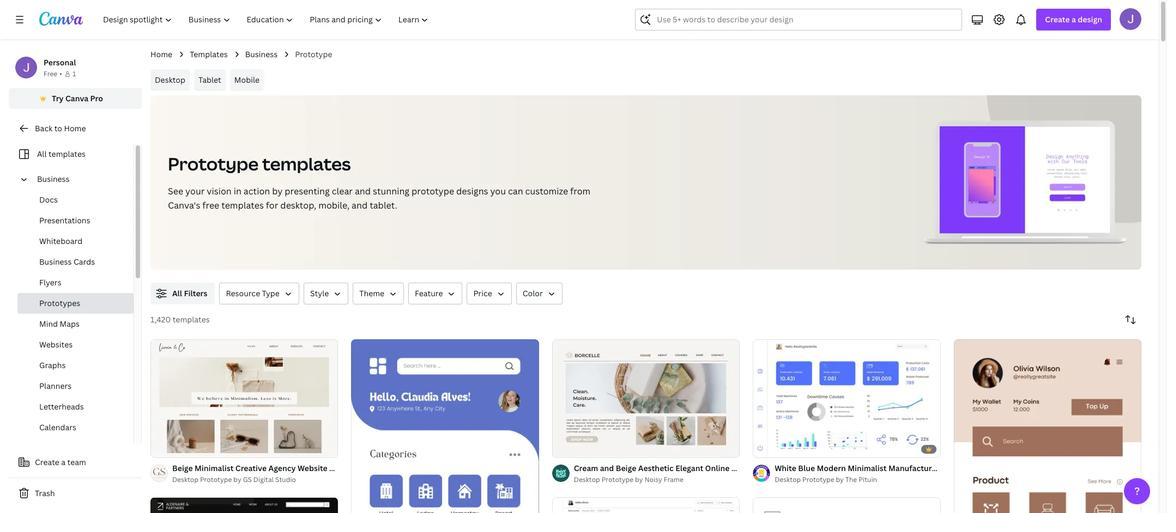 Task type: locate. For each thing, give the bounding box(es) containing it.
and right clear
[[355, 185, 371, 197]]

free •
[[44, 69, 62, 79]]

a inside create a team button
[[61, 458, 66, 468]]

back to home link
[[9, 118, 142, 140]]

by left noisy
[[635, 476, 643, 485]]

0 vertical spatial a
[[1072, 14, 1077, 25]]

1 horizontal spatial 1
[[560, 446, 563, 453]]

desktop inside 'link'
[[775, 476, 801, 485]]

you
[[491, 185, 506, 197]]

pro
[[90, 93, 103, 104]]

0 horizontal spatial create
[[35, 458, 59, 468]]

all left filters
[[172, 289, 182, 299]]

0 vertical spatial create
[[1046, 14, 1071, 25]]

theme button
[[353, 283, 404, 305]]

1 vertical spatial a
[[61, 458, 66, 468]]

by
[[272, 185, 283, 197], [234, 476, 241, 485], [635, 476, 643, 485], [836, 476, 844, 485]]

creative
[[236, 464, 267, 474]]

prototype templates image
[[909, 95, 1142, 270], [940, 126, 1111, 234]]

whiteboard
[[39, 236, 82, 247]]

jacob simon image
[[1120, 8, 1142, 30]]

beige inside the beige minimalist creative agency website desktop prototype desktop prototype by gs digital studio
[[172, 464, 193, 474]]

home link
[[151, 49, 172, 61]]

presenting
[[285, 185, 330, 197]]

1 left of at the bottom of the page
[[560, 446, 563, 453]]

flyers
[[39, 278, 61, 288]]

1 vertical spatial all
[[172, 289, 182, 299]]

cream
[[574, 464, 599, 474]]

Search search field
[[657, 9, 956, 30]]

in
[[234, 185, 242, 197]]

0 horizontal spatial home
[[64, 123, 86, 134]]

None search field
[[636, 9, 963, 31]]

business inside "link"
[[39, 257, 72, 267]]

templates inside see your vision in action by presenting clear and stunning prototype designs you can customize from canva's free templates for desktop, mobile, and tablet.
[[222, 200, 264, 212]]

mobile link
[[230, 69, 264, 91]]

beige minimalist creative agency website desktop prototype image
[[151, 340, 338, 458]]

1 horizontal spatial business link
[[245, 49, 278, 61]]

business cards link
[[17, 252, 134, 273]]

top level navigation element
[[96, 9, 438, 31]]

letterheads link
[[17, 397, 134, 418]]

prototype inside 'link'
[[803, 476, 835, 485]]

•
[[60, 69, 62, 79]]

graphs link
[[17, 356, 134, 376]]

0 vertical spatial business
[[245, 49, 278, 59]]

and right cream
[[600, 464, 614, 474]]

websites
[[39, 340, 73, 350]]

from
[[571, 185, 591, 197]]

1 horizontal spatial a
[[1072, 14, 1077, 25]]

stunning
[[373, 185, 410, 197]]

business up docs
[[37, 174, 70, 184]]

desktop down shop
[[775, 476, 801, 485]]

desktop down minimalist
[[172, 476, 199, 485]]

2 beige from the left
[[616, 464, 637, 474]]

all inside all templates link
[[37, 149, 47, 159]]

1 vertical spatial create
[[35, 458, 59, 468]]

by left gs at bottom left
[[234, 476, 241, 485]]

0 horizontal spatial a
[[61, 458, 66, 468]]

to
[[54, 123, 62, 134]]

team
[[67, 458, 86, 468]]

0 horizontal spatial beige
[[172, 464, 193, 474]]

canva's
[[168, 200, 200, 212]]

mind maps link
[[17, 314, 134, 335]]

all templates
[[37, 149, 86, 159]]

create inside button
[[35, 458, 59, 468]]

beige left minimalist
[[172, 464, 193, 474]]

1 right •
[[72, 69, 76, 79]]

elegant
[[676, 464, 704, 474]]

beige minimalist creative agency website desktop prototype link
[[172, 463, 400, 475]]

a inside create a design dropdown button
[[1072, 14, 1077, 25]]

desktop prototype by the pituin
[[775, 476, 878, 485]]

0 vertical spatial business link
[[245, 49, 278, 61]]

desktop right website
[[329, 464, 360, 474]]

templates link
[[190, 49, 228, 61]]

0 vertical spatial all
[[37, 149, 47, 159]]

0 vertical spatial home
[[151, 49, 172, 59]]

templates down in
[[222, 200, 264, 212]]

business cards
[[39, 257, 95, 267]]

beige
[[172, 464, 193, 474], [616, 464, 637, 474]]

0 horizontal spatial 1
[[72, 69, 76, 79]]

create for create a design
[[1046, 14, 1071, 25]]

whiteboard link
[[17, 231, 134, 252]]

business up mobile
[[245, 49, 278, 59]]

beige minimalist creative agency website desktop prototype desktop prototype by gs digital studio
[[172, 464, 400, 485]]

create for create a team
[[35, 458, 59, 468]]

black and white minimalist interior company desktop prototype image
[[753, 498, 941, 514]]

tablet link
[[194, 69, 226, 91]]

home up desktop link
[[151, 49, 172, 59]]

business link down all templates link
[[33, 169, 127, 190]]

a left design
[[1072, 14, 1077, 25]]

create left team
[[35, 458, 59, 468]]

0 horizontal spatial all
[[37, 149, 47, 159]]

cream and beige aesthetic elegant online portfolio shop desktop prototype image
[[552, 340, 740, 458]]

business
[[245, 49, 278, 59], [37, 174, 70, 184], [39, 257, 72, 267]]

all
[[37, 149, 47, 159], [172, 289, 182, 299]]

templates down back to home
[[49, 149, 86, 159]]

all inside all filters button
[[172, 289, 182, 299]]

back to home
[[35, 123, 86, 134]]

1 vertical spatial and
[[352, 200, 368, 212]]

resource type
[[226, 289, 280, 299]]

create inside dropdown button
[[1046, 14, 1071, 25]]

by up for
[[272, 185, 283, 197]]

templates up presenting
[[262, 152, 351, 176]]

a left team
[[61, 458, 66, 468]]

desktop down home link
[[155, 75, 185, 85]]

home
[[151, 49, 172, 59], [64, 123, 86, 134]]

business link up mobile
[[245, 49, 278, 61]]

all for all templates
[[37, 149, 47, 159]]

aesthetic
[[639, 464, 674, 474]]

beige left aesthetic
[[616, 464, 637, 474]]

business up "flyers"
[[39, 257, 72, 267]]

1 vertical spatial 1
[[560, 446, 563, 453]]

1 horizontal spatial all
[[172, 289, 182, 299]]

prototype
[[412, 185, 454, 197]]

maps
[[60, 319, 80, 329]]

calendars
[[39, 423, 76, 433]]

cards
[[74, 257, 95, 267]]

create a team
[[35, 458, 86, 468]]

tablet.
[[370, 200, 398, 212]]

price button
[[467, 283, 512, 305]]

home right to
[[64, 123, 86, 134]]

1 vertical spatial business link
[[33, 169, 127, 190]]

a
[[1072, 14, 1077, 25], [61, 458, 66, 468]]

all down back
[[37, 149, 47, 159]]

prototypes
[[39, 298, 80, 309]]

1 vertical spatial home
[[64, 123, 86, 134]]

2 vertical spatial business
[[39, 257, 72, 267]]

templates down all filters
[[173, 315, 210, 325]]

create left design
[[1046, 14, 1071, 25]]

1 beige from the left
[[172, 464, 193, 474]]

designs
[[457, 185, 488, 197]]

desktop,
[[281, 200, 317, 212]]

resource
[[226, 289, 260, 299]]

and down clear
[[352, 200, 368, 212]]

by inside see your vision in action by presenting clear and stunning prototype designs you can customize from canva's free templates for desktop, mobile, and tablet.
[[272, 185, 283, 197]]

2 vertical spatial and
[[600, 464, 614, 474]]

create
[[1046, 14, 1071, 25], [35, 458, 59, 468]]

0 vertical spatial 1
[[72, 69, 76, 79]]

1 horizontal spatial create
[[1046, 14, 1071, 25]]

free
[[44, 69, 57, 79]]

online
[[706, 464, 730, 474]]

1
[[72, 69, 76, 79], [560, 446, 563, 453]]

business link
[[245, 49, 278, 61], [33, 169, 127, 190]]

by left the
[[836, 476, 844, 485]]

1 horizontal spatial beige
[[616, 464, 637, 474]]



Task type: vqa. For each thing, say whether or not it's contained in the screenshot.
"Better" in Your general usage and activity on Canva can contribute to the ongoing development of better AI features. Unless you turn this off, Canva and our trusted third-party partners may use general information with strict controls and policies in place.
no



Task type: describe. For each thing, give the bounding box(es) containing it.
desktop up desktop prototype by the pituin
[[788, 464, 818, 474]]

blue clean modern hotel booking mobile prototype image
[[351, 340, 539, 514]]

noisy
[[645, 476, 663, 485]]

Sort by button
[[1120, 309, 1142, 331]]

templates for all templates
[[49, 149, 86, 159]]

calendars link
[[17, 418, 134, 439]]

create a design button
[[1037, 9, 1112, 31]]

type
[[262, 289, 280, 299]]

docs
[[39, 195, 58, 205]]

mobile
[[234, 75, 260, 85]]

0 vertical spatial and
[[355, 185, 371, 197]]

planners link
[[17, 376, 134, 397]]

try canva pro
[[52, 93, 103, 104]]

websites link
[[17, 335, 134, 356]]

flyers link
[[17, 273, 134, 293]]

a for design
[[1072, 14, 1077, 25]]

can
[[508, 185, 523, 197]]

vision
[[207, 185, 232, 197]]

all filters button
[[151, 283, 215, 305]]

resource type button
[[220, 283, 299, 305]]

grey and purple modern business dashboard app desktop prototype image
[[552, 498, 740, 514]]

action
[[244, 185, 270, 197]]

by inside cream and beige aesthetic elegant online portfolio shop desktop prototype desktop prototype by noisy frame
[[635, 476, 643, 485]]

feature
[[415, 289, 443, 299]]

minimalist
[[195, 464, 234, 474]]

5
[[575, 446, 578, 453]]

1 of 5
[[560, 446, 578, 453]]

presentations
[[39, 215, 90, 226]]

beige inside cream and beige aesthetic elegant online portfolio shop desktop prototype desktop prototype by noisy frame
[[616, 464, 637, 474]]

the
[[846, 476, 858, 485]]

all for all filters
[[172, 289, 182, 299]]

prototype templates
[[168, 152, 351, 176]]

agency
[[269, 464, 296, 474]]

feature button
[[409, 283, 463, 305]]

desktop prototype by the pituin link
[[775, 475, 941, 486]]

try
[[52, 93, 64, 104]]

canva
[[65, 93, 88, 104]]

frame
[[664, 476, 684, 485]]

customize
[[526, 185, 568, 197]]

create a team button
[[9, 452, 142, 474]]

and inside cream and beige aesthetic elegant online portfolio shop desktop prototype desktop prototype by noisy frame
[[600, 464, 614, 474]]

price
[[474, 289, 492, 299]]

color button
[[516, 283, 563, 305]]

style button
[[304, 283, 349, 305]]

theme
[[360, 289, 385, 299]]

graphs
[[39, 361, 66, 371]]

1,420
[[151, 315, 171, 325]]

see your vision in action by presenting clear and stunning prototype designs you can customize from canva's free templates for desktop, mobile, and tablet.
[[168, 185, 591, 212]]

pituin
[[859, 476, 878, 485]]

website
[[298, 464, 328, 474]]

mind maps
[[39, 319, 80, 329]]

trash link
[[9, 483, 142, 505]]

portfolio
[[732, 464, 765, 474]]

desktop link
[[151, 69, 190, 91]]

personal
[[44, 57, 76, 68]]

by inside 'link'
[[836, 476, 844, 485]]

letterheads
[[39, 402, 84, 412]]

desktop prototype by noisy frame link
[[574, 475, 740, 486]]

planners
[[39, 381, 72, 392]]

create a design
[[1046, 14, 1103, 25]]

black and white modern minimalist creative portfolio about us page website design prototype image
[[151, 498, 338, 514]]

gs
[[243, 476, 252, 485]]

mind
[[39, 319, 58, 329]]

1 of 5 link
[[552, 340, 740, 458]]

for
[[266, 200, 278, 212]]

templates for 1,420 templates
[[173, 315, 210, 325]]

all templates link
[[15, 144, 127, 165]]

1 horizontal spatial home
[[151, 49, 172, 59]]

mobile,
[[319, 200, 350, 212]]

clear
[[332, 185, 353, 197]]

by inside the beige minimalist creative agency website desktop prototype desktop prototype by gs digital studio
[[234, 476, 241, 485]]

tablet
[[199, 75, 221, 85]]

digital
[[254, 476, 274, 485]]

templates for prototype templates
[[262, 152, 351, 176]]

1 for 1
[[72, 69, 76, 79]]

presentations link
[[17, 211, 134, 231]]

desktop down cream
[[574, 476, 600, 485]]

design
[[1078, 14, 1103, 25]]

see
[[168, 185, 183, 197]]

0 horizontal spatial business link
[[33, 169, 127, 190]]

cream and beige aesthetic elegant online portfolio shop desktop prototype desktop prototype by noisy frame
[[574, 464, 858, 485]]

1 for 1 of 5
[[560, 446, 563, 453]]

style
[[310, 289, 329, 299]]

your
[[185, 185, 205, 197]]

1,420 templates
[[151, 315, 210, 325]]

color
[[523, 289, 543, 299]]

shop
[[767, 464, 786, 474]]

docs link
[[17, 190, 134, 211]]

a for team
[[61, 458, 66, 468]]

white blue modern minimalist manufacture production dashboard website desktop prototype image
[[753, 340, 941, 458]]

beige and brown minimalist online shop menu furniture mobile prototype image
[[954, 340, 1142, 514]]

trash
[[35, 489, 55, 499]]

free
[[203, 200, 219, 212]]

1 vertical spatial business
[[37, 174, 70, 184]]



